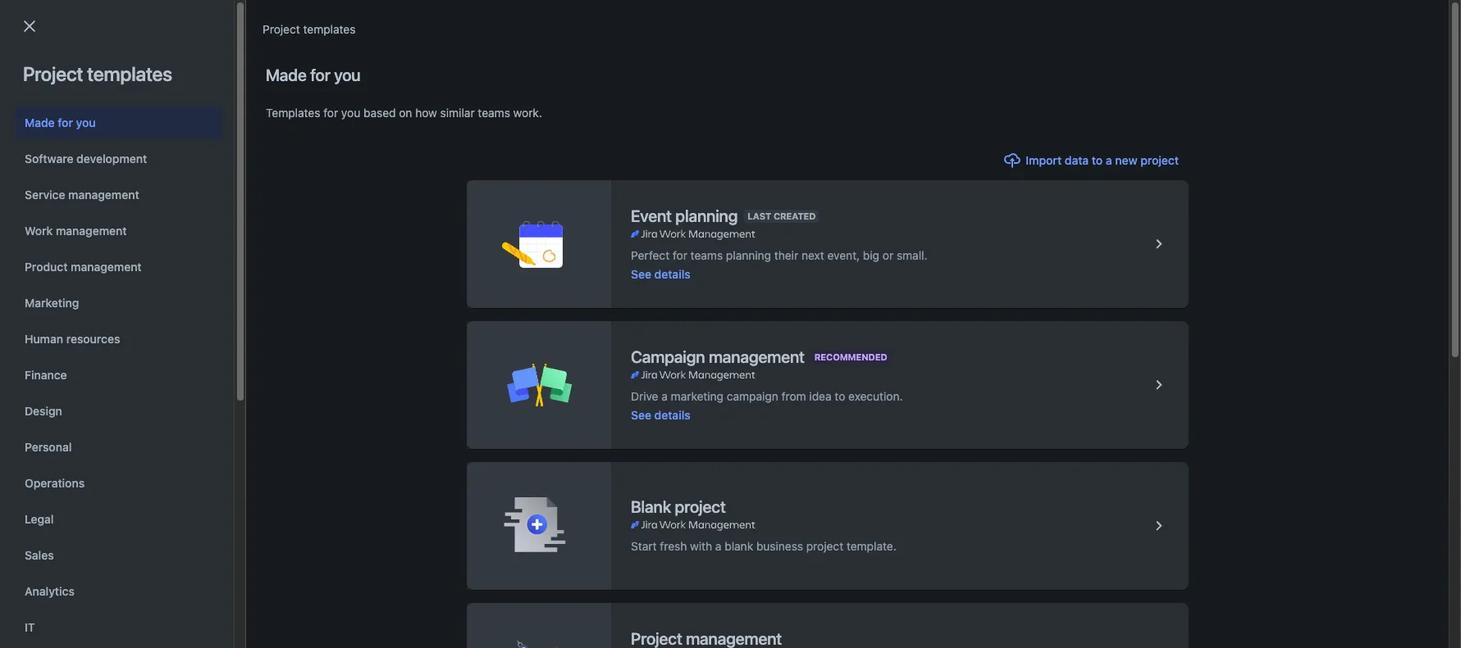 Task type: describe. For each thing, give the bounding box(es) containing it.
blank project button
[[48, 164, 180, 305]]

perfect for teams planning their next event, big or small.
[[631, 248, 927, 262]]

you left based
[[341, 106, 360, 120]]

human resources button
[[15, 323, 222, 356]]

project inside project templates link
[[263, 22, 300, 36]]

software
[[25, 152, 73, 166]]

work management button
[[15, 215, 222, 248]]

product management button
[[15, 251, 222, 284]]

their
[[774, 248, 798, 262]]

marketing
[[25, 296, 79, 310]]

0 vertical spatial planning
[[675, 206, 738, 225]]

it button
[[15, 612, 222, 645]]

1 vertical spatial blank
[[631, 498, 671, 517]]

development
[[76, 152, 147, 166]]

work.
[[513, 106, 542, 120]]

2 vertical spatial planning
[[801, 263, 842, 275]]

marketing
[[671, 389, 724, 403]]

product management
[[25, 260, 142, 274]]

1 vertical spatial teams
[[250, 130, 287, 145]]

0 vertical spatial last created
[[772, 179, 842, 190]]

for up yours
[[323, 106, 338, 120]]

0 horizontal spatial event planning
[[631, 206, 738, 225]]

1 vertical spatial planning
[[726, 248, 771, 262]]

data
[[1065, 153, 1089, 167]]

sales button
[[15, 540, 222, 573]]

software development
[[25, 152, 147, 166]]

recommended for recommended
[[814, 352, 887, 362]]

or
[[883, 248, 894, 262]]

import data to a new project button
[[993, 148, 1189, 174]]

on
[[399, 106, 412, 120]]

start
[[631, 540, 657, 554]]

for up templates
[[310, 66, 330, 84]]

template.
[[847, 540, 896, 554]]

blank
[[725, 540, 753, 554]]

jira work management
[[243, 365, 349, 377]]

import
[[1026, 153, 1062, 167]]

see details button for campaign
[[631, 407, 691, 424]]

team- for star social media launch image
[[554, 481, 587, 495]]

1 vertical spatial templates
[[87, 62, 172, 85]]

project up with
[[675, 498, 726, 517]]

management
[[289, 365, 349, 377]]

email campaign button
[[879, 164, 1012, 305]]

0 vertical spatial event
[[631, 206, 672, 225]]

design button
[[15, 395, 222, 428]]

design
[[25, 404, 62, 418]]

marketing button
[[15, 287, 222, 320]]

analytics
[[25, 585, 75, 599]]

1 vertical spatial last
[[748, 210, 771, 221]]

campaign management button
[[464, 164, 596, 305]]

project up marketing button
[[111, 263, 145, 275]]

1 vertical spatial project templates
[[23, 62, 172, 85]]

based
[[363, 106, 396, 120]]

business for star social media launch image
[[640, 481, 686, 495]]

see details for event
[[631, 267, 691, 281]]

service
[[25, 188, 65, 202]]

templates
[[266, 106, 320, 120]]

how
[[415, 106, 437, 120]]

drive
[[631, 389, 658, 403]]

like
[[291, 130, 311, 145]]

previous image
[[36, 532, 56, 552]]

type
[[554, 408, 580, 422]]

work inside button
[[25, 224, 53, 238]]

1 horizontal spatial event
[[771, 263, 798, 275]]

for left like
[[229, 130, 246, 145]]

campaign management image
[[1149, 376, 1169, 395]]

campaign inside button
[[505, 256, 554, 268]]

business for star gifting suite icon in the left of the page
[[640, 442, 686, 456]]

0 horizontal spatial campaign
[[727, 389, 778, 403]]

similar
[[440, 106, 475, 120]]

Search field
[[1149, 9, 1313, 36]]

1 vertical spatial work
[[262, 365, 286, 377]]

0 vertical spatial project templates
[[263, 22, 356, 36]]

0 vertical spatial last
[[772, 179, 796, 190]]

2 horizontal spatial teams
[[690, 248, 723, 262]]

1 vertical spatial campaign management
[[631, 347, 805, 366]]

made inside button
[[25, 116, 55, 130]]

resources
[[66, 332, 120, 346]]

templates inside project templates link
[[303, 22, 356, 36]]

work management
[[25, 224, 127, 238]]

blank inside button
[[82, 263, 109, 275]]

primary element
[[10, 0, 1149, 46]]

execution.
[[848, 389, 903, 403]]

1 vertical spatial created
[[773, 210, 816, 221]]

1 horizontal spatial event planning
[[771, 263, 842, 275]]

sales
[[25, 549, 54, 563]]

content management button
[[602, 164, 734, 305]]

event,
[[827, 248, 860, 262]]

1 vertical spatial blank project
[[631, 498, 726, 517]]

team- for star gifting suite icon in the left of the page
[[554, 442, 587, 456]]

finance
[[25, 368, 67, 382]]

start fresh with a blank business project template.
[[631, 540, 896, 554]]

legal
[[25, 513, 54, 527]]

a for fresh
[[715, 540, 722, 554]]

management inside button
[[68, 188, 139, 202]]

project right new
[[1140, 153, 1179, 167]]

see for event planning
[[631, 267, 651, 281]]



Task type: locate. For each thing, give the bounding box(es) containing it.
team-
[[554, 442, 587, 456], [554, 481, 587, 495]]

0 vertical spatial blank
[[82, 263, 109, 275]]

project management inside button
[[202, 263, 302, 275]]

you inside button
[[76, 116, 96, 130]]

team-managed business
[[554, 442, 686, 456], [554, 481, 686, 495]]

planning up content management
[[675, 206, 738, 225]]

0 horizontal spatial made for you
[[25, 116, 96, 130]]

project
[[263, 22, 300, 36], [23, 62, 83, 85], [202, 263, 237, 275], [631, 630, 682, 648]]

2 see details from the top
[[631, 408, 691, 422]]

blank project up marketing button
[[82, 263, 145, 275]]

business down drive
[[640, 442, 686, 456]]

it
[[25, 621, 35, 635]]

managed for star gifting suite icon in the left of the page
[[587, 442, 637, 456]]

project management
[[202, 263, 302, 275], [631, 630, 782, 648]]

1 vertical spatial project management
[[631, 630, 782, 648]]

a right drive
[[661, 389, 668, 403]]

0 vertical spatial event planning
[[631, 206, 738, 225]]

details for event
[[654, 267, 691, 281]]

you
[[334, 66, 361, 84], [341, 106, 360, 120], [76, 116, 96, 130]]

0 vertical spatial details
[[654, 267, 691, 281]]

see details for campaign
[[631, 408, 691, 422]]

0 horizontal spatial blank project
[[82, 263, 145, 275]]

1 horizontal spatial work
[[262, 365, 286, 377]]

0 vertical spatial made
[[266, 66, 307, 84]]

1 vertical spatial to
[[835, 389, 845, 403]]

project left template.
[[806, 540, 843, 554]]

templates
[[303, 22, 356, 36], [87, 62, 172, 85], [165, 130, 226, 145]]

details down 'marketing'
[[654, 408, 691, 422]]

0 vertical spatial to
[[1092, 153, 1103, 167]]

recommended up development
[[69, 130, 161, 145]]

team-managed business for star gifting suite icon in the left of the page
[[554, 442, 686, 456]]

1 vertical spatial campaign
[[727, 389, 778, 403]]

star social media launch image
[[43, 479, 63, 498]]

0 vertical spatial team-managed business
[[554, 442, 686, 456]]

1 see details from the top
[[631, 267, 691, 281]]

1 see from the top
[[631, 267, 651, 281]]

0 vertical spatial campaign
[[505, 256, 554, 268]]

new
[[1115, 153, 1137, 167]]

0 vertical spatial business
[[640, 442, 686, 456]]

a for data
[[1106, 153, 1112, 167]]

recommended up execution.
[[814, 352, 887, 362]]

see for campaign management
[[631, 408, 651, 422]]

event planning
[[631, 206, 738, 225], [771, 263, 842, 275]]

campaign inside button
[[936, 263, 983, 275]]

0 horizontal spatial blank
[[82, 263, 109, 275]]

0 vertical spatial made for you
[[266, 66, 361, 84]]

1 horizontal spatial recommended
[[814, 352, 887, 362]]

2 team- from the top
[[554, 481, 587, 495]]

0 vertical spatial teams
[[478, 106, 510, 120]]

from
[[781, 389, 806, 403]]

event down their
[[771, 263, 798, 275]]

1 vertical spatial business
[[640, 481, 686, 495]]

1 vertical spatial event planning
[[771, 263, 842, 275]]

campaign right email on the top right of the page
[[936, 263, 983, 275]]

1 vertical spatial team-managed business
[[554, 481, 686, 495]]

you down project templates link
[[334, 66, 361, 84]]

teams
[[478, 106, 510, 120], [250, 130, 287, 145], [690, 248, 723, 262]]

1 horizontal spatial blank
[[631, 498, 671, 517]]

import data to a new project
[[1026, 153, 1179, 167]]

0 vertical spatial recommended
[[69, 130, 161, 145]]

blank up marketing button
[[82, 263, 109, 275]]

1 team- from the top
[[554, 442, 587, 456]]

for up content management
[[673, 248, 687, 262]]

last created up "perfect for teams planning their next event, big or small." at top
[[748, 210, 816, 221]]

drive a marketing campaign from idea to execution.
[[631, 389, 903, 403]]

campaign left from
[[727, 389, 778, 403]]

teams left like
[[250, 130, 287, 145]]

personal
[[25, 441, 72, 454]]

1 vertical spatial a
[[661, 389, 668, 403]]

business up fresh
[[640, 481, 686, 495]]

0 horizontal spatial made
[[25, 116, 55, 130]]

campaign management inside button
[[498, 256, 561, 281]]

0 horizontal spatial project templates
[[23, 62, 172, 85]]

banner
[[0, 0, 1461, 46]]

last up "perfect for teams planning their next event, big or small." at top
[[748, 210, 771, 221]]

project inside project management button
[[202, 263, 237, 275]]

created up their
[[773, 210, 816, 221]]

event planning down next
[[771, 263, 842, 275]]

projects
[[33, 67, 103, 90]]

to
[[1092, 153, 1103, 167], [835, 389, 845, 403]]

see details button down drive
[[631, 407, 691, 424]]

0 vertical spatial campaign
[[936, 263, 983, 275]]

1 vertical spatial team-
[[554, 481, 587, 495]]

1 vertical spatial last created
[[748, 210, 816, 221]]

1 team-managed business from the top
[[554, 442, 686, 456]]

2 see details button from the top
[[631, 407, 691, 424]]

0 horizontal spatial event
[[631, 206, 672, 225]]

2 see from the top
[[631, 408, 651, 422]]

email campaign
[[908, 263, 983, 275]]

0 horizontal spatial teams
[[250, 130, 287, 145]]

1 vertical spatial event
[[771, 263, 798, 275]]

1 vertical spatial recommended
[[814, 352, 887, 362]]

campaign
[[936, 263, 983, 275], [727, 389, 778, 403]]

legal button
[[15, 504, 222, 537]]

blank up start at the bottom of page
[[631, 498, 671, 517]]

big
[[863, 248, 879, 262]]

operations
[[25, 477, 85, 491]]

1 vertical spatial details
[[654, 408, 691, 422]]

campaign management
[[498, 256, 561, 281], [631, 347, 805, 366]]

made for you
[[266, 66, 361, 84], [25, 116, 96, 130]]

blank project inside blank project button
[[82, 263, 145, 275]]

0 vertical spatial a
[[1106, 153, 1112, 167]]

see down perfect
[[631, 267, 651, 281]]

1 horizontal spatial made
[[266, 66, 307, 84]]

2 managed from the top
[[587, 481, 637, 495]]

0 vertical spatial project management
[[202, 263, 302, 275]]

2 horizontal spatial a
[[1106, 153, 1112, 167]]

teams left work.
[[478, 106, 510, 120]]

1 managed from the top
[[587, 442, 637, 456]]

business
[[640, 442, 686, 456], [640, 481, 686, 495], [756, 540, 803, 554]]

last
[[772, 179, 796, 190], [748, 210, 771, 221]]

yours
[[315, 130, 349, 145]]

1 horizontal spatial campaign
[[936, 263, 983, 275]]

0 vertical spatial managed
[[587, 442, 637, 456]]

1 vertical spatial made for you
[[25, 116, 96, 130]]

idea
[[809, 389, 832, 403]]

created up next
[[799, 179, 842, 190]]

2 vertical spatial templates
[[165, 130, 226, 145]]

recommended
[[69, 130, 161, 145], [814, 352, 887, 362]]

made up templates
[[266, 66, 307, 84]]

last created
[[772, 179, 842, 190], [748, 210, 816, 221]]

made for you up software at the left top of the page
[[25, 116, 96, 130]]

2 details from the top
[[654, 408, 691, 422]]

1 vertical spatial campaign
[[631, 347, 705, 366]]

work
[[25, 224, 53, 238], [262, 365, 286, 377]]

planning
[[675, 206, 738, 225], [726, 248, 771, 262], [801, 263, 842, 275]]

event planning image
[[1149, 235, 1169, 254]]

details down perfect
[[654, 267, 691, 281]]

0 horizontal spatial a
[[661, 389, 668, 403]]

event planning up perfect
[[631, 206, 738, 225]]

team-managed business for star social media launch image
[[554, 481, 686, 495]]

1 horizontal spatial teams
[[478, 106, 510, 120]]

operations button
[[15, 468, 222, 500]]

software development button
[[15, 143, 222, 176]]

personal button
[[15, 432, 222, 464]]

planning down next
[[801, 263, 842, 275]]

made for you button
[[15, 107, 222, 139]]

last up their
[[772, 179, 796, 190]]

1 vertical spatial see details button
[[631, 407, 691, 424]]

perfect
[[631, 248, 670, 262]]

project management button
[[186, 164, 318, 305]]

jira
[[243, 365, 260, 377]]

to right idea
[[835, 389, 845, 403]]

star gifting suite image
[[43, 440, 63, 459]]

1 vertical spatial managed
[[587, 481, 637, 495]]

blank project up fresh
[[631, 498, 726, 517]]

project templates link
[[263, 20, 356, 39]]

email
[[908, 263, 934, 275]]

0 vertical spatial see details
[[631, 267, 691, 281]]

made for you inside made for you button
[[25, 116, 96, 130]]

analytics button
[[15, 576, 222, 609]]

see details button for event
[[631, 266, 691, 283]]

2 vertical spatial teams
[[690, 248, 723, 262]]

content
[[616, 263, 655, 275]]

0 vertical spatial templates
[[303, 22, 356, 36]]

1 vertical spatial see details
[[631, 408, 691, 422]]

details
[[654, 267, 691, 281], [654, 408, 691, 422]]

see details down drive
[[631, 408, 691, 422]]

a left new
[[1106, 153, 1112, 167]]

jira work management image
[[631, 228, 755, 241], [631, 228, 755, 241], [206, 282, 299, 292], [206, 282, 299, 292], [622, 282, 715, 292], [622, 282, 715, 292], [631, 369, 755, 382], [631, 369, 755, 382], [631, 519, 755, 532], [631, 519, 755, 532]]

see details button
[[631, 266, 691, 283], [631, 407, 691, 424]]

0 vertical spatial see details button
[[631, 266, 691, 283]]

fresh
[[660, 540, 687, 554]]

0 horizontal spatial to
[[835, 389, 845, 403]]

for up software at the left top of the page
[[58, 116, 73, 130]]

1 horizontal spatial campaign
[[631, 347, 705, 366]]

see details button down perfect
[[631, 266, 691, 283]]

0 horizontal spatial recommended
[[69, 130, 161, 145]]

0 horizontal spatial work
[[25, 224, 53, 238]]

back to projects image
[[20, 16, 39, 36]]

0 vertical spatial created
[[799, 179, 842, 190]]

managed up start at the bottom of page
[[587, 481, 637, 495]]

managed for star social media launch image
[[587, 481, 637, 495]]

0 horizontal spatial campaign management
[[498, 256, 561, 281]]

1 horizontal spatial project management
[[631, 630, 782, 648]]

2 vertical spatial business
[[756, 540, 803, 554]]

see details
[[631, 267, 691, 281], [631, 408, 691, 422]]

last created up next
[[772, 179, 842, 190]]

see details down perfect
[[631, 267, 691, 281]]

finance button
[[15, 359, 222, 392]]

None text field
[[34, 359, 195, 382]]

next
[[801, 248, 824, 262]]

event up perfect
[[631, 206, 672, 225]]

team-managed business up start at the bottom of page
[[554, 481, 686, 495]]

for inside button
[[58, 116, 73, 130]]

see
[[631, 267, 651, 281], [631, 408, 651, 422]]

made up software at the left top of the page
[[25, 116, 55, 130]]

small.
[[897, 248, 927, 262]]

human resources
[[25, 332, 120, 346]]

with
[[690, 540, 712, 554]]

for
[[310, 66, 330, 84], [323, 106, 338, 120], [58, 116, 73, 130], [229, 130, 246, 145], [673, 248, 687, 262]]

work down the service on the left of the page
[[25, 224, 53, 238]]

1 horizontal spatial blank project
[[631, 498, 726, 517]]

0 horizontal spatial campaign
[[505, 256, 554, 268]]

1 vertical spatial made
[[25, 116, 55, 130]]

service management
[[25, 188, 139, 202]]

project
[[1140, 153, 1179, 167], [111, 263, 145, 275], [675, 498, 726, 517], [806, 540, 843, 554]]

see down drive
[[631, 408, 651, 422]]

1 vertical spatial see
[[631, 408, 651, 422]]

a right with
[[715, 540, 722, 554]]

1 details from the top
[[654, 267, 691, 281]]

content management
[[616, 263, 720, 275]]

made
[[266, 66, 307, 84], [25, 116, 55, 130]]

0 vertical spatial blank project
[[82, 263, 145, 275]]

1 horizontal spatial to
[[1092, 153, 1103, 167]]

0 vertical spatial work
[[25, 224, 53, 238]]

made for you up templates
[[266, 66, 361, 84]]

created
[[799, 179, 842, 190], [773, 210, 816, 221]]

work right jira
[[262, 365, 286, 377]]

1 see details button from the top
[[631, 266, 691, 283]]

management
[[68, 188, 139, 202], [56, 224, 127, 238], [71, 260, 142, 274], [239, 263, 302, 275], [657, 263, 720, 275], [498, 269, 561, 281], [709, 347, 805, 366], [686, 630, 782, 648]]

0 horizontal spatial project management
[[202, 263, 302, 275]]

1 horizontal spatial project templates
[[263, 22, 356, 36]]

business right blank
[[756, 540, 803, 554]]

product
[[25, 260, 68, 274]]

a inside import data to a new project button
[[1106, 153, 1112, 167]]

blank project image
[[1149, 517, 1169, 537]]

planning left their
[[726, 248, 771, 262]]

team-managed business down drive
[[554, 442, 686, 456]]

to right data
[[1092, 153, 1103, 167]]

human
[[25, 332, 63, 346]]

1 horizontal spatial campaign management
[[631, 347, 805, 366]]

teams up content management
[[690, 248, 723, 262]]

0 vertical spatial team-
[[554, 442, 587, 456]]

to inside import data to a new project button
[[1092, 153, 1103, 167]]

2 team-managed business from the top
[[554, 481, 686, 495]]

1 horizontal spatial a
[[715, 540, 722, 554]]

managed down drive
[[587, 442, 637, 456]]

templates for you based on how similar teams work.
[[266, 106, 542, 120]]

0 vertical spatial campaign management
[[498, 256, 561, 281]]

0 vertical spatial see
[[631, 267, 651, 281]]

recommended for recommended templates for teams like yours
[[69, 130, 161, 145]]

event
[[631, 206, 672, 225], [771, 263, 798, 275]]

details for campaign
[[654, 408, 691, 422]]

service management button
[[15, 179, 222, 212]]

you up 'software development'
[[76, 116, 96, 130]]

1 horizontal spatial made for you
[[266, 66, 361, 84]]

2 vertical spatial a
[[715, 540, 722, 554]]

recommended templates for teams like yours
[[69, 130, 349, 145]]



Task type: vqa. For each thing, say whether or not it's contained in the screenshot.
the "Design"
yes



